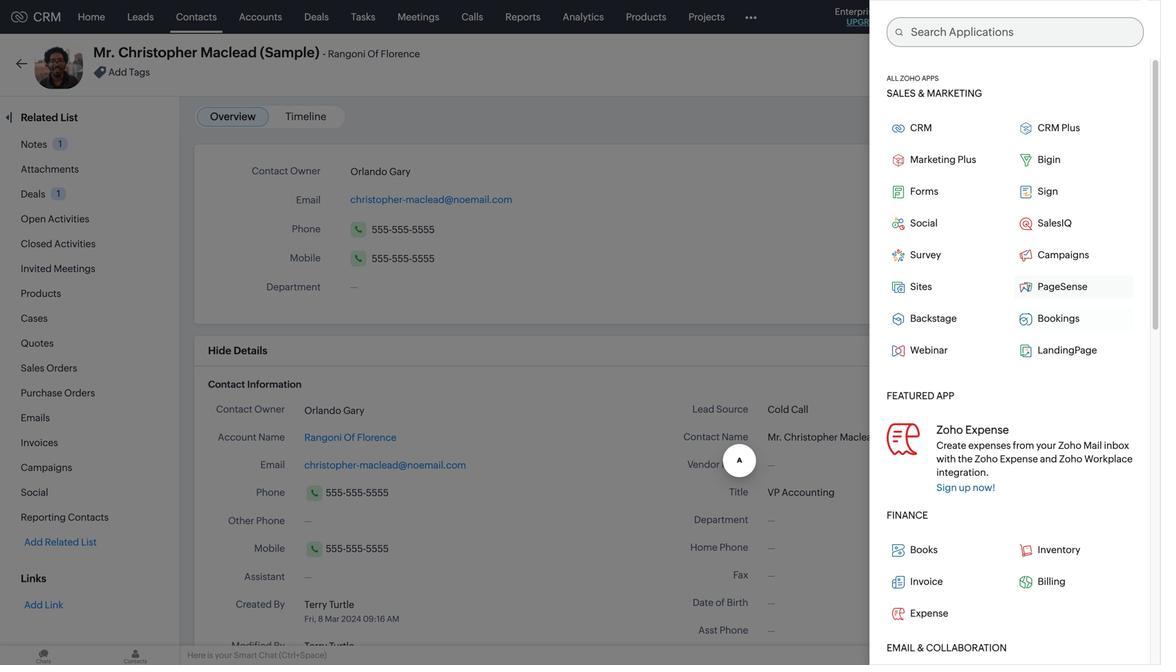Task type: describe. For each thing, give the bounding box(es) containing it.
zoho down expenses
[[975, 454, 998, 465]]

survey link
[[887, 244, 1006, 267]]

1 horizontal spatial meetings
[[398, 11, 439, 22]]

1 horizontal spatial gary
[[389, 166, 411, 177]]

0 vertical spatial campaigns link
[[1014, 244, 1133, 267]]

add for related list
[[24, 600, 43, 611]]

apps
[[922, 74, 939, 82]]

modified
[[231, 641, 272, 652]]

closed
[[21, 238, 52, 250]]

2 vertical spatial email
[[887, 643, 915, 654]]

contacts link
[[165, 0, 228, 34]]

owner for email
[[290, 166, 321, 177]]

attachments link
[[21, 164, 79, 175]]

plus for crm plus
[[1062, 122, 1080, 133]]

reports
[[505, 11, 541, 22]]

zoho expense create expenses from your zoho mail inbox with the zoho expense and zoho workplace integration. sign up now!
[[937, 424, 1133, 494]]

terry turtle fri, 8 mar 2024 09:16 am
[[304, 599, 399, 624]]

open activities link
[[21, 214, 89, 225]]

maclead for mr. christopher maclead (sample)
[[840, 432, 878, 443]]

0 vertical spatial am
[[1120, 115, 1133, 126]]

contact owner for account name
[[216, 404, 285, 415]]

link
[[45, 600, 63, 611]]

ask zia
[[937, 652, 965, 661]]

rangoni inside 'link'
[[304, 432, 342, 443]]

featured
[[887, 390, 935, 401]]

contacts inside contacts link
[[176, 11, 217, 22]]

0 vertical spatial related
[[21, 112, 58, 124]]

mar
[[325, 615, 340, 624]]

quotes
[[21, 338, 54, 349]]

contact down lead
[[683, 432, 720, 443]]

cold call
[[768, 404, 808, 415]]

& inside 'all zoho apps sales & marketing'
[[918, 88, 925, 99]]

attachments
[[21, 164, 79, 175]]

0 horizontal spatial campaigns
[[21, 462, 72, 473]]

survey
[[910, 249, 941, 260]]

contact down the timeline link
[[252, 166, 288, 177]]

analytics link
[[552, 0, 615, 34]]

contact down hide
[[208, 379, 245, 390]]

email for the top the christopher-maclead@noemail.com link
[[296, 195, 321, 206]]

by for modified by
[[274, 641, 285, 652]]

date
[[693, 598, 714, 609]]

all
[[887, 74, 899, 82]]

1 vertical spatial gary
[[343, 405, 364, 416]]

call
[[791, 404, 808, 415]]

department for mobile
[[266, 282, 321, 293]]

leads link
[[116, 0, 165, 34]]

books link
[[887, 539, 1006, 563]]

inventory link
[[1014, 539, 1133, 563]]

vp
[[768, 487, 780, 498]]

christopher-maclead@noemail.com for the top the christopher-maclead@noemail.com link
[[350, 194, 512, 205]]

links
[[21, 573, 46, 585]]

1 vertical spatial related
[[45, 537, 79, 548]]

home for home
[[78, 11, 105, 22]]

contacts image
[[92, 646, 179, 666]]

mail
[[1084, 440, 1102, 451]]

books
[[910, 545, 938, 556]]

christopher for mr. christopher maclead (sample) - rangoni of florence
[[118, 45, 197, 60]]

1 vertical spatial marketing
[[910, 154, 956, 165]]

add tags
[[108, 67, 150, 78]]

salesiq link
[[1014, 212, 1133, 236]]

notes
[[21, 139, 47, 150]]

email for the christopher-maclead@noemail.com link to the bottom
[[260, 460, 285, 471]]

0 horizontal spatial deals link
[[21, 189, 45, 200]]

department for title
[[694, 515, 748, 526]]

phone for home phone
[[720, 542, 748, 553]]

christopher- for the christopher-maclead@noemail.com link to the bottom
[[304, 460, 360, 471]]

quotes link
[[21, 338, 54, 349]]

here
[[187, 651, 206, 660]]

1 horizontal spatial orlando
[[350, 166, 387, 177]]

sales inside 'all zoho apps sales & marketing'
[[887, 88, 916, 99]]

(sample) for mr. christopher maclead (sample)
[[880, 432, 920, 443]]

christopher-maclead@noemail.com for the christopher-maclead@noemail.com link to the bottom
[[304, 460, 466, 471]]

0 horizontal spatial contacts
[[68, 512, 109, 523]]

overview
[[210, 111, 256, 123]]

0 horizontal spatial sales
[[21, 363, 44, 374]]

christopher- for the top the christopher-maclead@noemail.com link
[[350, 194, 406, 205]]

1 horizontal spatial list
[[81, 537, 97, 548]]

crm for 'crm' link to the top
[[33, 10, 61, 24]]

forms
[[910, 186, 938, 197]]

contact up account
[[216, 404, 252, 415]]

home link
[[67, 0, 116, 34]]

0 horizontal spatial deals
[[21, 189, 45, 200]]

integration.
[[937, 467, 989, 478]]

0 vertical spatial christopher-maclead@noemail.com link
[[350, 190, 512, 205]]

other
[[228, 515, 254, 527]]

fri,
[[304, 615, 316, 624]]

1 horizontal spatial social
[[910, 218, 938, 229]]

with
[[937, 454, 956, 465]]

2 horizontal spatial crm
[[1038, 122, 1060, 133]]

mr. christopher maclead (sample)
[[768, 432, 920, 443]]

cases
[[21, 313, 48, 324]]

invoices link
[[21, 438, 58, 449]]

0 horizontal spatial products link
[[21, 288, 61, 299]]

2 vertical spatial expense
[[910, 608, 948, 619]]

landingpage
[[1038, 345, 1097, 356]]

account
[[218, 432, 256, 443]]

0 horizontal spatial of
[[344, 432, 355, 443]]

0 vertical spatial expense
[[965, 424, 1009, 436]]

accounting
[[782, 487, 835, 498]]

1 vertical spatial meetings
[[54, 263, 95, 274]]

bookings link
[[1014, 307, 1133, 331]]

created
[[236, 599, 272, 610]]

am inside terry turtle fri, 8 mar 2024 09:16 am
[[387, 615, 399, 624]]

tasks
[[351, 11, 375, 22]]

0 horizontal spatial campaigns link
[[21, 462, 72, 473]]

home for home phone
[[690, 542, 718, 553]]

orders for sales orders
[[46, 363, 77, 374]]

hide details link
[[208, 345, 267, 357]]

information
[[247, 379, 302, 390]]

1 horizontal spatial campaigns
[[1038, 249, 1089, 260]]

sites link
[[887, 276, 1006, 299]]

activities for closed activities
[[54, 238, 96, 250]]

lead
[[692, 404, 714, 415]]

maclead@noemail.com for the christopher-maclead@noemail.com link to the bottom
[[360, 460, 466, 471]]

1 horizontal spatial crm link
[[887, 117, 1006, 140]]

reports link
[[494, 0, 552, 34]]

add for mr. christopher maclead (sample)
[[108, 67, 127, 78]]

workplace
[[1084, 454, 1133, 465]]

mr. christopher maclead (sample) - rangoni of florence
[[93, 45, 420, 60]]

0 horizontal spatial mobile
[[254, 543, 285, 554]]

accounts
[[239, 11, 282, 22]]

1 vertical spatial &
[[917, 643, 924, 654]]

maclead@noemail.com for the top the christopher-maclead@noemail.com link
[[406, 194, 512, 205]]

related list
[[21, 112, 80, 124]]

orders for purchase orders
[[64, 388, 95, 399]]

birth
[[727, 598, 748, 609]]

contact information
[[208, 379, 302, 390]]

0 vertical spatial rangoni of florence link
[[328, 48, 420, 60]]

chats image
[[0, 646, 87, 666]]

details
[[234, 345, 267, 357]]

projects link
[[677, 0, 736, 34]]

last
[[1036, 115, 1053, 126]]

tasks link
[[340, 0, 387, 34]]

1 horizontal spatial deals
[[304, 11, 329, 22]]

fax
[[733, 570, 748, 581]]

title
[[729, 487, 748, 498]]

featured app
[[887, 390, 954, 401]]

chat
[[259, 651, 277, 660]]

here is your smart chat (ctrl+space)
[[187, 651, 327, 660]]

home phone
[[690, 542, 748, 553]]

source
[[716, 404, 748, 415]]

date of birth
[[693, 598, 748, 609]]

0 vertical spatial mobile
[[290, 253, 321, 264]]

upgrade
[[847, 17, 886, 27]]

create
[[937, 440, 966, 451]]

0 horizontal spatial list
[[60, 112, 78, 124]]

logo image
[[11, 11, 28, 22]]

09:39
[[1092, 115, 1118, 126]]



Task type: vqa. For each thing, say whether or not it's contained in the screenshot.


Task type: locate. For each thing, give the bounding box(es) containing it.
owner down the timeline link
[[290, 166, 321, 177]]

1 vertical spatial of
[[344, 432, 355, 443]]

1 vertical spatial rangoni of florence link
[[304, 430, 396, 445]]

1 vertical spatial orlando
[[304, 405, 341, 416]]

1 vertical spatial christopher-
[[304, 460, 360, 471]]

finance
[[887, 510, 928, 521]]

christopher up tags
[[118, 45, 197, 60]]

owner for account name
[[254, 404, 285, 415]]

2 by from the top
[[274, 641, 285, 652]]

0 vertical spatial products
[[626, 11, 666, 22]]

0 horizontal spatial social link
[[21, 487, 48, 498]]

1 vertical spatial florence
[[357, 432, 396, 443]]

0 vertical spatial department
[[266, 282, 321, 293]]

zoho up "create"
[[937, 424, 963, 436]]

email & collaboration
[[887, 643, 1007, 654]]

add left link
[[24, 600, 43, 611]]

maclead down accounts link
[[200, 45, 257, 60]]

deals link up open
[[21, 189, 45, 200]]

0 vertical spatial products link
[[615, 0, 677, 34]]

zoho right and on the bottom of the page
[[1059, 454, 1082, 465]]

2 vertical spatial add
[[24, 600, 43, 611]]

name for account name
[[258, 432, 285, 443]]

activities up the invited meetings
[[54, 238, 96, 250]]

products link
[[615, 0, 677, 34], [21, 288, 61, 299]]

1 horizontal spatial mobile
[[290, 253, 321, 264]]

0 vertical spatial maclead@noemail.com
[[406, 194, 512, 205]]

of
[[368, 48, 379, 59], [344, 432, 355, 443]]

deals link up -
[[293, 0, 340, 34]]

christopher-maclead@noemail.com link
[[350, 190, 512, 205], [304, 458, 466, 473]]

2024
[[341, 615, 361, 624]]

name for vendor name
[[722, 459, 748, 470]]

1 vertical spatial orlando gary
[[304, 405, 364, 416]]

-
[[323, 48, 326, 60]]

marketing plus
[[910, 154, 976, 165]]

meetings link
[[387, 0, 450, 34]]

1 vertical spatial owner
[[254, 404, 285, 415]]

calls
[[461, 11, 483, 22]]

orders up purchase orders "link"
[[46, 363, 77, 374]]

0 vertical spatial contacts
[[176, 11, 217, 22]]

owner down information
[[254, 404, 285, 415]]

1 vertical spatial mr.
[[768, 432, 782, 443]]

products left "projects" link
[[626, 11, 666, 22]]

1 vertical spatial products
[[21, 288, 61, 299]]

1 vertical spatial add
[[24, 537, 43, 548]]

add down reporting
[[24, 537, 43, 548]]

1 vertical spatial expense
[[1000, 454, 1038, 465]]

app
[[936, 390, 954, 401]]

0 vertical spatial of
[[368, 48, 379, 59]]

name up title
[[722, 459, 748, 470]]

related down the reporting contacts
[[45, 537, 79, 548]]

webinar
[[910, 345, 948, 356]]

turtle inside terry turtle fri, 8 mar 2024 09:16 am
[[329, 599, 354, 611]]

maclead for mr. christopher maclead (sample) - rangoni of florence
[[200, 45, 257, 60]]

0 vertical spatial social link
[[887, 212, 1006, 236]]

0 horizontal spatial social
[[21, 487, 48, 498]]

0 vertical spatial deals
[[304, 11, 329, 22]]

contact owner
[[252, 166, 321, 177], [216, 404, 285, 415]]

0 horizontal spatial meetings
[[54, 263, 95, 274]]

by right modified
[[274, 641, 285, 652]]

2 horizontal spatial email
[[887, 643, 915, 654]]

8
[[318, 615, 323, 624]]

expense down "invoice"
[[910, 608, 948, 619]]

backstage
[[910, 313, 957, 324]]

1 vertical spatial contact owner
[[216, 404, 285, 415]]

0 vertical spatial list
[[60, 112, 78, 124]]

am right 09:16
[[387, 615, 399, 624]]

& left ask
[[917, 643, 924, 654]]

zoho inside 'all zoho apps sales & marketing'
[[900, 74, 920, 82]]

1 vertical spatial deals
[[21, 189, 45, 200]]

1 vertical spatial terry
[[304, 641, 327, 652]]

mr. for mr. christopher maclead (sample)
[[768, 432, 782, 443]]

mr.
[[93, 45, 115, 60], [768, 432, 782, 443]]

1 horizontal spatial products link
[[615, 0, 677, 34]]

contact owner down contact information
[[216, 404, 285, 415]]

sites
[[910, 281, 932, 292]]

zoho expense image
[[887, 424, 920, 456]]

1 horizontal spatial home
[[690, 542, 718, 553]]

sign up now! link
[[937, 482, 996, 494]]

1 horizontal spatial email
[[296, 195, 321, 206]]

up
[[959, 482, 971, 494]]

1 vertical spatial campaigns link
[[21, 462, 72, 473]]

crm for 'crm' link to the right
[[910, 122, 932, 133]]

expense up expenses
[[965, 424, 1009, 436]]

crm link up marketing plus
[[887, 117, 1006, 140]]

maclead left zoho expense icon
[[840, 432, 878, 443]]

modified by
[[231, 641, 285, 652]]

1 vertical spatial sales
[[21, 363, 44, 374]]

mr. for mr. christopher maclead (sample) - rangoni of florence
[[93, 45, 115, 60]]

1 up open activities
[[57, 189, 60, 199]]

sign inside zoho expense create expenses from your zoho mail inbox with the zoho expense and zoho workplace integration. sign up now!
[[937, 482, 957, 494]]

0 vertical spatial campaigns
[[1038, 249, 1089, 260]]

1 vertical spatial contacts
[[68, 512, 109, 523]]

1 vertical spatial department
[[694, 515, 748, 526]]

emails link
[[21, 413, 50, 424]]

products link down invited
[[21, 288, 61, 299]]

plus for marketing plus
[[958, 154, 976, 165]]

campaigns up pagesense
[[1038, 249, 1089, 260]]

hide
[[208, 345, 231, 357]]

1 vertical spatial (sample)
[[880, 432, 920, 443]]

campaigns link up pagesense link
[[1014, 244, 1133, 267]]

mr. up add tags
[[93, 45, 115, 60]]

0 vertical spatial activities
[[48, 214, 89, 225]]

& down apps
[[918, 88, 925, 99]]

other phone
[[228, 515, 285, 527]]

home up date
[[690, 542, 718, 553]]

0 horizontal spatial email
[[260, 460, 285, 471]]

(sample) for mr. christopher maclead (sample) - rangoni of florence
[[260, 45, 320, 60]]

terry down '8'
[[304, 641, 327, 652]]

0 vertical spatial owner
[[290, 166, 321, 177]]

products link left projects on the right of page
[[615, 0, 677, 34]]

projects
[[689, 11, 725, 22]]

home left leads
[[78, 11, 105, 22]]

turtle down mar
[[329, 641, 354, 652]]

campaigns down invoices link
[[21, 462, 72, 473]]

0 vertical spatial orlando gary
[[350, 166, 411, 177]]

1 horizontal spatial products
[[626, 11, 666, 22]]

1 vertical spatial plus
[[958, 154, 976, 165]]

campaigns link down invoices link
[[21, 462, 72, 473]]

name down source
[[722, 432, 748, 443]]

meetings down 'closed activities' link at left
[[54, 263, 95, 274]]

2 terry from the top
[[304, 641, 327, 652]]

social up reporting
[[21, 487, 48, 498]]

products
[[626, 11, 666, 22], [21, 288, 61, 299]]

1 horizontal spatial owner
[[290, 166, 321, 177]]

0 horizontal spatial (sample)
[[260, 45, 320, 60]]

terry up '8'
[[304, 599, 327, 611]]

meetings
[[398, 11, 439, 22], [54, 263, 95, 274]]

vp accounting
[[768, 487, 835, 498]]

0 horizontal spatial crm
[[33, 10, 61, 24]]

1 vertical spatial social link
[[21, 487, 48, 498]]

plus up forms 'link' at the right top of page
[[958, 154, 976, 165]]

0 vertical spatial crm link
[[11, 10, 61, 24]]

1 horizontal spatial maclead
[[840, 432, 878, 443]]

0 vertical spatial orders
[[46, 363, 77, 374]]

meetings left calls
[[398, 11, 439, 22]]

0 vertical spatial turtle
[[329, 599, 354, 611]]

0 vertical spatial 1
[[58, 139, 62, 149]]

marketing down apps
[[927, 88, 982, 99]]

terry turtle
[[304, 641, 354, 652]]

0 horizontal spatial gary
[[343, 405, 364, 416]]

list down reporting contacts link at bottom left
[[81, 537, 97, 548]]

bookings
[[1038, 313, 1080, 324]]

by
[[274, 599, 285, 610], [274, 641, 285, 652]]

name right account
[[258, 432, 285, 443]]

mobile
[[290, 253, 321, 264], [254, 543, 285, 554]]

forms link
[[887, 180, 1006, 204]]

your right is
[[215, 651, 232, 660]]

0 vertical spatial sales
[[887, 88, 916, 99]]

pagesense
[[1038, 281, 1088, 292]]

0 horizontal spatial your
[[215, 651, 232, 660]]

1 horizontal spatial sign
[[1038, 186, 1058, 197]]

1 vertical spatial mobile
[[254, 543, 285, 554]]

1 vertical spatial by
[[274, 641, 285, 652]]

zoho left mail
[[1058, 440, 1082, 451]]

zia
[[953, 652, 965, 661]]

by for created by
[[274, 599, 285, 610]]

invited meetings link
[[21, 263, 95, 274]]

christopher for mr. christopher maclead (sample)
[[784, 432, 838, 443]]

christopher down call
[[784, 432, 838, 443]]

2 turtle from the top
[[329, 641, 354, 652]]

contact name
[[683, 432, 748, 443]]

terry for terry turtle fri, 8 mar 2024 09:16 am
[[304, 599, 327, 611]]

add
[[108, 67, 127, 78], [24, 537, 43, 548], [24, 600, 43, 611]]

marketing
[[927, 88, 982, 99], [910, 154, 956, 165]]

lead source
[[692, 404, 748, 415]]

555-
[[372, 224, 392, 235], [392, 224, 412, 235], [372, 253, 392, 264], [392, 253, 412, 264], [326, 487, 346, 499], [346, 487, 366, 499], [326, 543, 346, 555], [346, 543, 366, 555]]

1 right the notes link
[[58, 139, 62, 149]]

rangoni inside mr. christopher maclead (sample) - rangoni of florence
[[328, 48, 366, 59]]

notes link
[[21, 139, 47, 150]]

am right 09:39 at the top of page
[[1120, 115, 1133, 126]]

marketing up forms
[[910, 154, 956, 165]]

1 vertical spatial deals link
[[21, 189, 45, 200]]

products down invited
[[21, 288, 61, 299]]

turtle for terry turtle fri, 8 mar 2024 09:16 am
[[329, 599, 354, 611]]

1 vertical spatial maclead
[[840, 432, 878, 443]]

related up notes
[[21, 112, 58, 124]]

plus left :
[[1062, 122, 1080, 133]]

smart
[[234, 651, 257, 660]]

1 vertical spatial maclead@noemail.com
[[360, 460, 466, 471]]

webinar link
[[887, 339, 1006, 363]]

terry inside terry turtle fri, 8 mar 2024 09:16 am
[[304, 599, 327, 611]]

1 for deals
[[57, 189, 60, 199]]

0 vertical spatial add
[[108, 67, 127, 78]]

0 vertical spatial plus
[[1062, 122, 1080, 133]]

sign left up
[[937, 482, 957, 494]]

phone for other phone
[[256, 515, 285, 527]]

1
[[58, 139, 62, 149], [57, 189, 60, 199]]

crm link
[[11, 10, 61, 24], [887, 117, 1006, 140]]

department
[[266, 282, 321, 293], [694, 515, 748, 526]]

1 vertical spatial am
[[387, 615, 399, 624]]

deals up -
[[304, 11, 329, 22]]

1 by from the top
[[274, 599, 285, 610]]

0 vertical spatial terry
[[304, 599, 327, 611]]

mr. down cold at right bottom
[[768, 432, 782, 443]]

sales down 'all'
[[887, 88, 916, 99]]

1 vertical spatial orders
[[64, 388, 95, 399]]

0 horizontal spatial orlando
[[304, 405, 341, 416]]

expense down from at the bottom right of the page
[[1000, 454, 1038, 465]]

social down forms
[[910, 218, 938, 229]]

turtle up mar
[[329, 599, 354, 611]]

your inside zoho expense create expenses from your zoho mail inbox with the zoho expense and zoho workplace integration. sign up now!
[[1036, 440, 1056, 451]]

1 vertical spatial christopher-maclead@noemail.com
[[304, 460, 466, 471]]

purchase
[[21, 388, 62, 399]]

terry for terry turtle
[[304, 641, 327, 652]]

social link up survey link
[[887, 212, 1006, 236]]

0 vertical spatial sign
[[1038, 186, 1058, 197]]

account name
[[218, 432, 285, 443]]

0 vertical spatial meetings
[[398, 11, 439, 22]]

enterprise-
[[835, 7, 880, 17]]

maclead
[[200, 45, 257, 60], [840, 432, 878, 443]]

ask
[[937, 652, 951, 661]]

09:16
[[363, 615, 385, 624]]

1 turtle from the top
[[329, 599, 354, 611]]

1 horizontal spatial deals link
[[293, 0, 340, 34]]

contacts up add related list
[[68, 512, 109, 523]]

asst phone
[[698, 625, 748, 636]]

0 vertical spatial (sample)
[[260, 45, 320, 60]]

activities for open activities
[[48, 214, 89, 225]]

invoice
[[910, 576, 943, 588]]

crm up bigin
[[1038, 122, 1060, 133]]

the
[[958, 454, 973, 465]]

invited
[[21, 263, 52, 274]]

0 vertical spatial christopher-
[[350, 194, 406, 205]]

name for contact name
[[722, 432, 748, 443]]

1 for notes
[[58, 139, 62, 149]]

purchase orders
[[21, 388, 95, 399]]

and
[[1040, 454, 1057, 465]]

contact
[[252, 166, 288, 177], [208, 379, 245, 390], [216, 404, 252, 415], [683, 432, 720, 443]]

update
[[1055, 115, 1086, 126]]

1 vertical spatial list
[[81, 537, 97, 548]]

florence inside mr. christopher maclead (sample) - rangoni of florence
[[381, 48, 420, 59]]

expense
[[965, 424, 1009, 436], [1000, 454, 1038, 465], [910, 608, 948, 619]]

phone for asst phone
[[720, 625, 748, 636]]

purchase orders link
[[21, 388, 95, 399]]

1 terry from the top
[[304, 599, 327, 611]]

turtle for terry turtle
[[329, 641, 354, 652]]

contact owner down the timeline link
[[252, 166, 321, 177]]

of inside mr. christopher maclead (sample) - rangoni of florence
[[368, 48, 379, 59]]

0 vertical spatial deals link
[[293, 0, 340, 34]]

(sample) down featured
[[880, 432, 920, 443]]

zoho right 'all'
[[900, 74, 920, 82]]

0 vertical spatial social
[[910, 218, 938, 229]]

created by
[[236, 599, 285, 610]]

marketing inside 'all zoho apps sales & marketing'
[[927, 88, 982, 99]]

add link
[[24, 600, 63, 611]]

crm link left home link
[[11, 10, 61, 24]]

sales down quotes link
[[21, 363, 44, 374]]

reporting contacts link
[[21, 512, 109, 523]]

bigin
[[1038, 154, 1061, 165]]

social link up reporting
[[21, 487, 48, 498]]

add left tags
[[108, 67, 127, 78]]

1 horizontal spatial your
[[1036, 440, 1056, 451]]

list up 'attachments'
[[60, 112, 78, 124]]

0 vertical spatial orlando
[[350, 166, 387, 177]]

last update : 09:39 am
[[1036, 115, 1133, 126]]

0 vertical spatial marketing
[[927, 88, 982, 99]]

orders right 'purchase'
[[64, 388, 95, 399]]

crm up marketing plus
[[910, 122, 932, 133]]

1 horizontal spatial sales
[[887, 88, 916, 99]]

contacts right leads 'link'
[[176, 11, 217, 22]]

your up and on the bottom of the page
[[1036, 440, 1056, 451]]

collaboration
[[926, 643, 1007, 654]]

1 vertical spatial turtle
[[329, 641, 354, 652]]

sign down bigin
[[1038, 186, 1058, 197]]

0 horizontal spatial mr.
[[93, 45, 115, 60]]

salesiq
[[1038, 218, 1072, 229]]

closed activities link
[[21, 238, 96, 250]]

list
[[60, 112, 78, 124], [81, 537, 97, 548]]

turtle
[[329, 599, 354, 611], [329, 641, 354, 652]]

(sample) left -
[[260, 45, 320, 60]]

1 vertical spatial christopher-maclead@noemail.com link
[[304, 458, 466, 473]]

orders
[[46, 363, 77, 374], [64, 388, 95, 399]]

by right the created
[[274, 599, 285, 610]]

activities up 'closed activities' link at left
[[48, 214, 89, 225]]

reporting contacts
[[21, 512, 109, 523]]

contact owner for email
[[252, 166, 321, 177]]

crm right logo
[[33, 10, 61, 24]]

name
[[722, 432, 748, 443], [258, 432, 285, 443], [722, 459, 748, 470]]

calls link
[[450, 0, 494, 34]]

sign inside "link"
[[1038, 186, 1058, 197]]

Search Applications text field
[[903, 18, 1143, 46]]

1 horizontal spatial social link
[[887, 212, 1006, 236]]

0 horizontal spatial christopher
[[118, 45, 197, 60]]

deals up open
[[21, 189, 45, 200]]

1 horizontal spatial of
[[368, 48, 379, 59]]

(ctrl+space)
[[279, 651, 327, 660]]

1 horizontal spatial crm
[[910, 122, 932, 133]]



